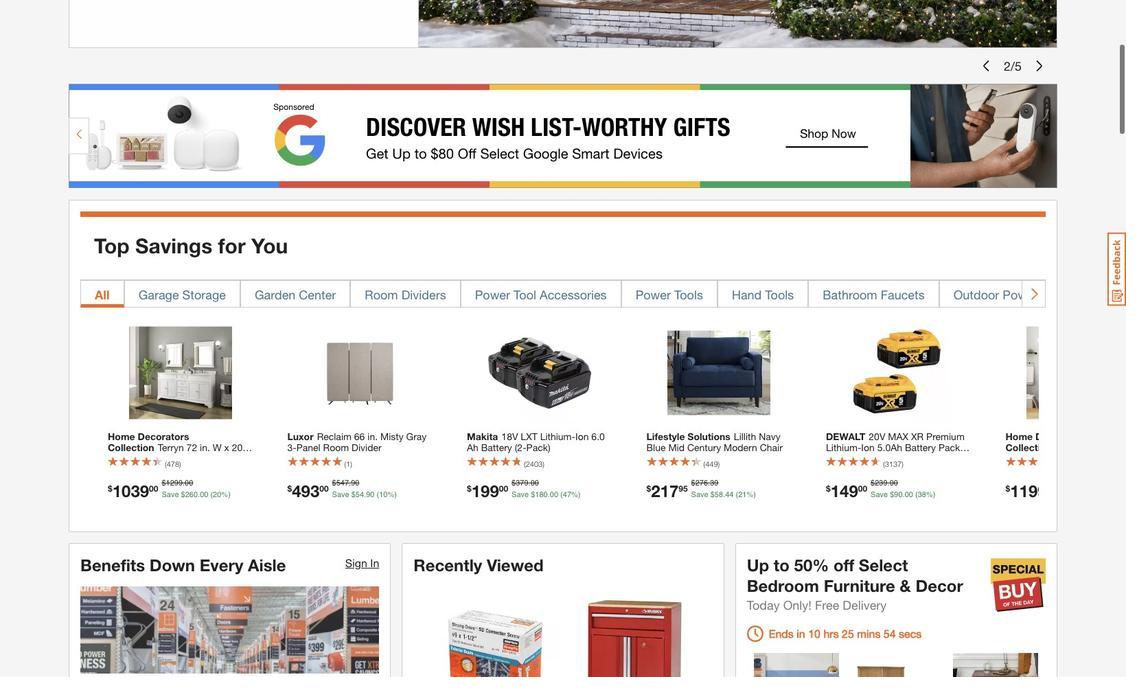 Task type: vqa. For each thing, say whether or not it's contained in the screenshot.
3-
yes



Task type: locate. For each thing, give the bounding box(es) containing it.
power for power tools
[[636, 286, 671, 301]]

1039
[[112, 480, 149, 499]]

lithium- right lxt
[[540, 429, 576, 441]]

58
[[715, 489, 723, 498]]

blue
[[647, 440, 666, 452]]

lifestyle solutions
[[647, 429, 731, 441]]

save for 493
[[332, 489, 349, 498]]

0 horizontal spatial home
[[108, 429, 135, 441]]

garden
[[255, 286, 296, 301]]

2 home decorators collection link from the left
[[1006, 429, 1127, 485]]

lillith navy blue mid century modern chair image
[[668, 320, 771, 423]]

0 horizontal spatial decorators
[[138, 429, 189, 441]]

) for 1039
[[179, 458, 181, 467]]

save down 379 at the left of the page
[[512, 489, 529, 498]]

5 ) from the left
[[902, 458, 904, 467]]

2 horizontal spatial power
[[1003, 286, 1039, 301]]

239
[[875, 478, 888, 486]]

ends in 10 hrs 25 mins 54 secs
[[769, 626, 922, 639]]

1 vertical spatial room
[[323, 440, 349, 452]]

tools inside button
[[766, 286, 794, 301]]

1 horizontal spatial home
[[1006, 429, 1033, 441]]

bathroom faucets button
[[809, 279, 940, 306]]

pack) inside 20v max xr premium lithium-ion 5.0ah battery pack (2 pack)
[[826, 451, 851, 463]]

home right the (2
[[1006, 429, 1033, 441]]

home for 1039
[[108, 429, 135, 441]]

(2
[[963, 440, 971, 452]]

1 home from the left
[[108, 429, 135, 441]]

1 horizontal spatial battery
[[905, 440, 936, 452]]

bathroom
[[823, 286, 878, 301]]

tools for hand tools
[[766, 286, 794, 301]]

2 home decorators collection from the left
[[1006, 429, 1088, 452]]

0 horizontal spatial room
[[323, 440, 349, 452]]

66
[[354, 429, 365, 441]]

save down 547
[[332, 489, 349, 498]]

%) inside $ 1039 00 $ 1299 . 00 save $ 260 . 00 ( 20 %)
[[221, 489, 231, 498]]

0 horizontal spatial lithium-
[[540, 429, 576, 441]]

2403
[[526, 458, 543, 467]]

2 save from the left
[[332, 489, 349, 498]]

lithium-
[[540, 429, 576, 441], [826, 440, 862, 452]]

ion
[[576, 429, 589, 441], [862, 440, 875, 452]]

1 horizontal spatial lithium-
[[826, 440, 862, 452]]

img for wrap up holiday decorating last-minute outdoor decor image
[[69, 0, 1058, 47]]

hand tools button
[[718, 279, 809, 306]]

dewalt
[[826, 429, 866, 441]]

ion left '5.0ah'
[[862, 440, 875, 452]]

0 horizontal spatial home decorators collection
[[108, 429, 189, 452]]

power for power tool accessories
[[475, 286, 510, 301]]

today only!
[[747, 596, 812, 611]]

battery left the "pack"
[[905, 440, 936, 452]]

2 collection from the left
[[1006, 440, 1053, 452]]

lillith
[[734, 429, 757, 441]]

navy
[[759, 429, 781, 441]]

ah
[[467, 440, 479, 452]]

00 left 547
[[320, 482, 329, 492]]

accessories
[[540, 286, 607, 301]]

2 tools from the left
[[766, 286, 794, 301]]

lxt
[[521, 429, 538, 441]]

decorators up "( 478 )"
[[138, 429, 189, 441]]

50%
[[795, 554, 829, 573]]

up to 50% off select bedroom furniture & decor today only! free delivery
[[747, 554, 964, 611]]

) up 39
[[718, 458, 720, 467]]

1 decorators from the left
[[138, 429, 189, 441]]

1 power from the left
[[475, 286, 510, 301]]

149
[[831, 480, 859, 499]]

3 power from the left
[[1003, 286, 1039, 301]]

1 horizontal spatial room
[[365, 286, 398, 301]]

power tool accessories
[[475, 286, 607, 301]]

) up 1299
[[179, 458, 181, 467]]

lithium- left the 20v
[[826, 440, 862, 452]]

pack) down the dewalt
[[826, 451, 851, 463]]

00 inside $ 493 00 $ 547 . 90 save $ 54 . 90 ( 10 %)
[[320, 482, 329, 492]]

5 %) from the left
[[927, 489, 936, 498]]

0 horizontal spatial home decorators collection link
[[108, 429, 253, 485]]

90 left 38
[[895, 489, 903, 498]]

%) for 149
[[927, 489, 936, 498]]

save down 276
[[692, 489, 709, 498]]

10 right in
[[809, 626, 821, 639]]

1 save from the left
[[162, 489, 179, 498]]

0 vertical spatial 54
[[356, 489, 364, 498]]

$
[[162, 478, 166, 486], [332, 478, 336, 486], [512, 478, 516, 486], [692, 478, 696, 486], [871, 478, 875, 486], [108, 482, 112, 492], [288, 482, 292, 492], [467, 482, 472, 492], [647, 482, 651, 492], [826, 482, 831, 492], [1006, 482, 1011, 492], [181, 489, 185, 498], [352, 489, 356, 498], [531, 489, 535, 498], [711, 489, 715, 498], [891, 489, 895, 498]]

pack) up ( 2403 )
[[527, 440, 551, 452]]

save
[[162, 489, 179, 498], [332, 489, 349, 498], [512, 489, 529, 498], [692, 489, 709, 498], [871, 489, 888, 498]]

lithium- inside 18v lxt lithium-ion 6.0 ah battery (2-pack)
[[540, 429, 576, 441]]

every
[[200, 554, 243, 573]]

199
[[472, 480, 499, 499]]

0 horizontal spatial power
[[475, 286, 510, 301]]

save inside the $ 199 00 $ 379 . 00 save $ 180 . 00 ( 47 %)
[[512, 489, 529, 498]]

room left "dividers" on the top left
[[365, 286, 398, 301]]

20v max xr premium lithium-ion 5.0ah battery pack (2 pack) image
[[847, 320, 951, 423]]

collection
[[108, 440, 154, 452], [1006, 440, 1053, 452]]

0 horizontal spatial collection
[[108, 440, 154, 452]]

1 %) from the left
[[221, 489, 231, 498]]

home decorators collection up "( 478 )"
[[108, 429, 189, 452]]

1 home decorators collection from the left
[[108, 429, 189, 452]]

4 ) from the left
[[718, 458, 720, 467]]

1 vertical spatial 10
[[809, 626, 821, 639]]

room inside 'reclaim 66 in. misty gray 3-panel room divider'
[[323, 440, 349, 452]]

90 down divider at the bottom left of page
[[366, 489, 375, 498]]

2 horizontal spatial 90
[[895, 489, 903, 498]]

save inside "$ 217 95 $ 276 . 39 save $ 58 . 44 ( 21 %)"
[[692, 489, 709, 498]]

top
[[94, 232, 130, 257]]

54 down divider at the bottom left of page
[[356, 489, 364, 498]]

00 left 1299
[[149, 482, 158, 492]]

pack) inside 18v lxt lithium-ion 6.0 ah battery (2-pack)
[[527, 440, 551, 452]]

solutions
[[688, 429, 731, 441]]

1 ) from the left
[[179, 458, 181, 467]]

save inside $ 493 00 $ 547 . 90 save $ 54 . 90 ( 10 %)
[[332, 489, 349, 498]]

$ inside $ 1199
[[1006, 482, 1011, 492]]

1 horizontal spatial pack)
[[826, 451, 851, 463]]

sign in link
[[345, 555, 379, 568]]

00 up 260
[[185, 478, 193, 486]]

1 home decorators collection link from the left
[[108, 429, 253, 485]]

modern
[[724, 440, 758, 452]]

%) for 217
[[747, 489, 756, 498]]

faucets
[[881, 286, 925, 301]]

recently
[[414, 554, 482, 573]]

home decorators collection link
[[108, 429, 253, 485], [1006, 429, 1127, 485]]

(
[[165, 458, 167, 467], [345, 458, 346, 467], [524, 458, 526, 467], [704, 458, 706, 467], [883, 458, 885, 467], [211, 489, 213, 498], [377, 489, 379, 498], [561, 489, 563, 498], [736, 489, 739, 498], [916, 489, 918, 498]]

54 inside $ 493 00 $ 547 . 90 save $ 54 . 90 ( 10 %)
[[356, 489, 364, 498]]

garage storage
[[139, 286, 226, 301]]

1 battery from the left
[[481, 440, 512, 452]]

0 horizontal spatial 10
[[379, 489, 388, 498]]

) down divider at the bottom left of page
[[351, 458, 352, 467]]

tools right hand
[[766, 286, 794, 301]]

180
[[535, 489, 548, 498]]

0 vertical spatial 10
[[379, 489, 388, 498]]

( inside $ 149 00 $ 239 . 00 save $ 90 . 00 ( 38 %)
[[916, 489, 918, 498]]

%) inside $ 149 00 $ 239 . 00 save $ 90 . 00 ( 38 %)
[[927, 489, 936, 498]]

save down 1299
[[162, 489, 179, 498]]

5 save from the left
[[871, 489, 888, 498]]

save for 149
[[871, 489, 888, 498]]

18v lxt lithium-ion 6.0 ah battery (2-pack)
[[467, 429, 605, 452]]

collection for 1199
[[1006, 440, 1053, 452]]

( 1 )
[[345, 458, 352, 467]]

3 %) from the left
[[572, 489, 581, 498]]

home decorators collection link for 1199
[[1006, 429, 1127, 485]]

room up 1
[[323, 440, 349, 452]]

room dividers button
[[351, 279, 461, 306]]

2 power from the left
[[636, 286, 671, 301]]

90
[[351, 478, 360, 486], [366, 489, 375, 498], [895, 489, 903, 498]]

0 horizontal spatial pack)
[[527, 440, 551, 452]]

(2-
[[515, 440, 527, 452]]

54
[[356, 489, 364, 498], [884, 626, 896, 639]]

2 battery from the left
[[905, 440, 936, 452]]

divider
[[352, 440, 382, 452]]

decorators
[[138, 429, 189, 441], [1036, 429, 1088, 441]]

%) inside $ 493 00 $ 547 . 90 save $ 54 . 90 ( 10 %)
[[388, 489, 397, 498]]

3 ) from the left
[[543, 458, 545, 467]]

home decorators collection
[[108, 429, 189, 452], [1006, 429, 1088, 452]]

2 decorators from the left
[[1036, 429, 1088, 441]]

tools
[[675, 286, 703, 301], [766, 286, 794, 301]]

next arrow image
[[1029, 286, 1040, 299]]

0 horizontal spatial 54
[[356, 489, 364, 498]]

next slide image
[[1035, 59, 1046, 70]]

2 home from the left
[[1006, 429, 1033, 441]]

00 right 260
[[200, 489, 208, 498]]

feedback link image
[[1108, 232, 1127, 306]]

room dividers
[[365, 286, 446, 301]]

5.0ah
[[878, 440, 903, 452]]

power tools
[[636, 286, 703, 301]]

1 horizontal spatial decorators
[[1036, 429, 1088, 441]]

0 horizontal spatial battery
[[481, 440, 512, 452]]

tools inside button
[[675, 286, 703, 301]]

decorators up 1199
[[1036, 429, 1088, 441]]

2 ) from the left
[[351, 458, 352, 467]]

$ 199 00 $ 379 . 00 save $ 180 . 00 ( 47 %)
[[467, 478, 581, 499]]

4 save from the left
[[692, 489, 709, 498]]

hand
[[732, 286, 762, 301]]

%) inside "$ 217 95 $ 276 . 39 save $ 58 . 44 ( 21 %)"
[[747, 489, 756, 498]]

0 horizontal spatial tools
[[675, 286, 703, 301]]

mins
[[858, 626, 881, 639]]

10 down divider at the bottom left of page
[[379, 489, 388, 498]]

save inside $ 1039 00 $ 1299 . 00 save $ 260 . 00 ( 20 %)
[[162, 489, 179, 498]]

1 collection from the left
[[108, 440, 154, 452]]

#9 x 1-1/2 in. 1/4-hex drive, strong-drive sd connector screw (100-pack) image
[[430, 588, 560, 677]]

379
[[516, 478, 529, 486]]

battery right ah
[[481, 440, 512, 452]]

276
[[696, 478, 708, 486]]

ion left 6.0
[[576, 429, 589, 441]]

in
[[797, 626, 806, 639]]

bathroom faucets
[[823, 286, 925, 301]]

center
[[299, 286, 336, 301]]

2 %) from the left
[[388, 489, 397, 498]]

00 left 379 at the left of the page
[[499, 482, 508, 492]]

collection up 1039
[[108, 440, 154, 452]]

1 horizontal spatial home decorators collection link
[[1006, 429, 1127, 485]]

save inside $ 149 00 $ 239 . 00 save $ 90 . 00 ( 38 %)
[[871, 489, 888, 498]]

1 horizontal spatial power
[[636, 286, 671, 301]]

00
[[185, 478, 193, 486], [531, 478, 539, 486], [890, 478, 899, 486], [149, 482, 158, 492], [320, 482, 329, 492], [499, 482, 508, 492], [859, 482, 868, 492], [200, 489, 208, 498], [550, 489, 559, 498], [905, 489, 914, 498]]

1 horizontal spatial ion
[[862, 440, 875, 452]]

home up 1039
[[108, 429, 135, 441]]

makita
[[467, 429, 498, 441]]

0 vertical spatial room
[[365, 286, 398, 301]]

6.0
[[592, 429, 605, 441]]

( inside $ 493 00 $ 547 . 90 save $ 54 . 90 ( 10 %)
[[377, 489, 379, 498]]

) for 199
[[543, 458, 545, 467]]

%) inside the $ 199 00 $ 379 . 00 save $ 180 . 00 ( 47 %)
[[572, 489, 581, 498]]

90 inside $ 149 00 $ 239 . 00 save $ 90 . 00 ( 38 %)
[[895, 489, 903, 498]]

3 save from the left
[[512, 489, 529, 498]]

tools left hand
[[675, 286, 703, 301]]

3137
[[885, 458, 902, 467]]

) down 18v lxt lithium-ion 6.0 ah battery (2-pack) on the bottom of the page
[[543, 458, 545, 467]]

1 tools from the left
[[675, 286, 703, 301]]

90 right 547
[[351, 478, 360, 486]]

1 horizontal spatial tools
[[766, 286, 794, 301]]

0 horizontal spatial ion
[[576, 429, 589, 441]]

home decorators collection up 1199
[[1006, 429, 1088, 452]]

for
[[218, 232, 246, 257]]

1 horizontal spatial 54
[[884, 626, 896, 639]]

power tool accessories button
[[461, 279, 621, 306]]

4 %) from the left
[[747, 489, 756, 498]]

collection up 1199
[[1006, 440, 1053, 452]]

54 left 'secs'
[[884, 626, 896, 639]]

.
[[183, 478, 185, 486], [349, 478, 351, 486], [529, 478, 531, 486], [708, 478, 710, 486], [888, 478, 890, 486], [198, 489, 200, 498], [364, 489, 366, 498], [548, 489, 550, 498], [723, 489, 726, 498], [903, 489, 905, 498]]

1 horizontal spatial collection
[[1006, 440, 1053, 452]]

) down '5.0ah'
[[902, 458, 904, 467]]

$ 493 00 $ 547 . 90 save $ 54 . 90 ( 10 %)
[[288, 478, 397, 499]]

max
[[889, 429, 909, 441]]

save down 239
[[871, 489, 888, 498]]

1 horizontal spatial home decorators collection
[[1006, 429, 1088, 452]]

decorators for 1039
[[138, 429, 189, 441]]

ends
[[769, 626, 794, 639]]

outdoor power equipment
[[954, 286, 1102, 301]]

lithium- inside 20v max xr premium lithium-ion 5.0ah battery pack (2 pack)
[[826, 440, 862, 452]]



Task type: describe. For each thing, give the bounding box(es) containing it.
( 3137 )
[[883, 458, 904, 467]]

previous slide image
[[981, 59, 992, 70]]

ready-to-assemble 24-gauge steel 1-drawer 2-door garage base cabinet in red (28 in. w x 32.8 in. h x 18.3 in. d) image
[[571, 588, 702, 677]]

luxor
[[288, 429, 314, 441]]

home decorators collection for 1039
[[108, 429, 189, 452]]

home decorators collection link for 1039
[[108, 429, 253, 485]]

) for 217
[[718, 458, 720, 467]]

00 left 239
[[859, 482, 868, 492]]

save for 217
[[692, 489, 709, 498]]

00 right 379 at the left of the page
[[531, 478, 539, 486]]

493
[[292, 480, 320, 499]]

lillith navy blue mid century modern chair
[[647, 429, 783, 452]]

%) for 1039
[[221, 489, 231, 498]]

reclaim 66 in. misty gray 3-panel room divider
[[288, 429, 427, 452]]

547
[[336, 478, 349, 486]]

pack
[[939, 440, 961, 452]]

39
[[710, 478, 719, 486]]

44
[[726, 489, 734, 498]]

tool
[[514, 286, 537, 301]]

( inside the $ 199 00 $ 379 . 00 save $ 180 . 00 ( 47 %)
[[561, 489, 563, 498]]

gray
[[406, 429, 427, 441]]

47
[[563, 489, 572, 498]]

( 2403 )
[[524, 458, 545, 467]]

home decorators collection for 1199
[[1006, 429, 1088, 452]]

1 horizontal spatial 90
[[366, 489, 375, 498]]

/
[[1011, 57, 1015, 72]]

%) for 493
[[388, 489, 397, 498]]

bedroom
[[747, 575, 820, 594]]

top savings for you
[[94, 232, 288, 257]]

room inside button
[[365, 286, 398, 301]]

you
[[251, 232, 288, 257]]

20
[[213, 489, 221, 498]]

power tools button
[[621, 279, 718, 306]]

nightstands & decor product image image
[[954, 652, 1039, 677]]

fremont 72 in. w x 22 in. d x 34 in. h double sink freestanding bath vanity in navy blue with gray granite top image
[[1027, 320, 1127, 423]]

21
[[739, 489, 747, 498]]

garage
[[139, 286, 179, 301]]

battery inside 18v lxt lithium-ion 6.0 ah battery (2-pack)
[[481, 440, 512, 452]]

home for 1199
[[1006, 429, 1033, 441]]

down
[[150, 554, 195, 573]]

00 right 239
[[890, 478, 899, 486]]

2
[[1004, 57, 1011, 72]]

478
[[167, 458, 179, 467]]

( inside $ 1039 00 $ 1299 . 00 save $ 260 . 00 ( 20 %)
[[211, 489, 213, 498]]

mid
[[669, 440, 685, 452]]

$ 217 95 $ 276 . 39 save $ 58 . 44 ( 21 %)
[[647, 478, 756, 499]]

beds product image image
[[854, 652, 939, 677]]

benefits
[[80, 554, 145, 573]]

garage storage button
[[124, 279, 240, 306]]

terryn 72 in. w x 20 in. d x 35 in. h double sink freestanding bath vanity in white with white engineered stone top image
[[129, 320, 232, 423]]

aisle
[[248, 554, 286, 573]]

hrs
[[824, 626, 839, 639]]

outdoor
[[954, 286, 1000, 301]]

00 right 180 on the bottom left of the page
[[550, 489, 559, 498]]

1 horizontal spatial 10
[[809, 626, 821, 639]]

&
[[900, 575, 912, 594]]

5
[[1015, 57, 1022, 72]]

battery inside 20v max xr premium lithium-ion 5.0ah battery pack (2 pack)
[[905, 440, 936, 452]]

savings
[[135, 232, 212, 257]]

xr
[[912, 429, 924, 441]]

reclaim 66 in. misty gray 3-panel room divider image
[[308, 320, 412, 423]]

reclaim
[[317, 429, 352, 441]]

save for 199
[[512, 489, 529, 498]]

lifestyle
[[647, 429, 685, 441]]

95
[[679, 482, 688, 492]]

0 horizontal spatial 90
[[351, 478, 360, 486]]

00 left 38
[[905, 489, 914, 498]]

mattresses & bedroom furniture product image image
[[754, 652, 840, 677]]

decor
[[916, 575, 964, 594]]

) for 493
[[351, 458, 352, 467]]

free delivery
[[815, 596, 887, 611]]

save for 1039
[[162, 489, 179, 498]]

1 vertical spatial 54
[[884, 626, 896, 639]]

217
[[651, 480, 679, 499]]

10 inside $ 493 00 $ 547 . 90 save $ 54 . 90 ( 10 %)
[[379, 489, 388, 498]]

up
[[747, 554, 770, 573]]

special buy logo image
[[991, 556, 1046, 611]]

3-
[[288, 440, 297, 452]]

all button
[[80, 279, 124, 306]]

( 478 )
[[165, 458, 181, 467]]

20v max xr premium lithium-ion 5.0ah battery pack (2 pack)
[[826, 429, 971, 463]]

century
[[688, 440, 721, 452]]

) for 149
[[902, 458, 904, 467]]

recently viewed
[[414, 554, 544, 573]]

panel
[[297, 440, 321, 452]]

sign in card banner image
[[80, 585, 379, 673]]

$ 1039 00 $ 1299 . 00 save $ 260 . 00 ( 20 %)
[[108, 478, 231, 499]]

18v lxt lithium-ion 6.0 ah battery (2-pack) image
[[488, 320, 592, 423]]

( inside "$ 217 95 $ 276 . 39 save $ 58 . 44 ( 21 %)"
[[736, 489, 739, 498]]

1299
[[166, 478, 183, 486]]

collection for 1039
[[108, 440, 154, 452]]

garden center button
[[240, 279, 351, 306]]

ion inside 18v lxt lithium-ion 6.0 ah battery (2-pack)
[[576, 429, 589, 441]]

tools for power tools
[[675, 286, 703, 301]]

outdoor power equipment button
[[940, 279, 1116, 306]]

decorators for 1199
[[1036, 429, 1088, 441]]

to
[[774, 554, 790, 573]]

garden center
[[255, 286, 336, 301]]

25
[[842, 626, 855, 639]]

1199
[[1011, 480, 1047, 499]]

ion inside 20v max xr premium lithium-ion 5.0ah battery pack (2 pack)
[[862, 440, 875, 452]]

sign
[[345, 555, 367, 568]]

260
[[185, 489, 198, 498]]

%) for 199
[[572, 489, 581, 498]]

449
[[706, 458, 718, 467]]

$ 1199
[[1006, 480, 1047, 499]]

select
[[859, 554, 908, 573]]

furniture
[[824, 575, 896, 594]]

off
[[834, 554, 855, 573]]

viewed
[[487, 554, 544, 573]]

2 / 5
[[1004, 57, 1022, 72]]

( 449 )
[[704, 458, 720, 467]]



